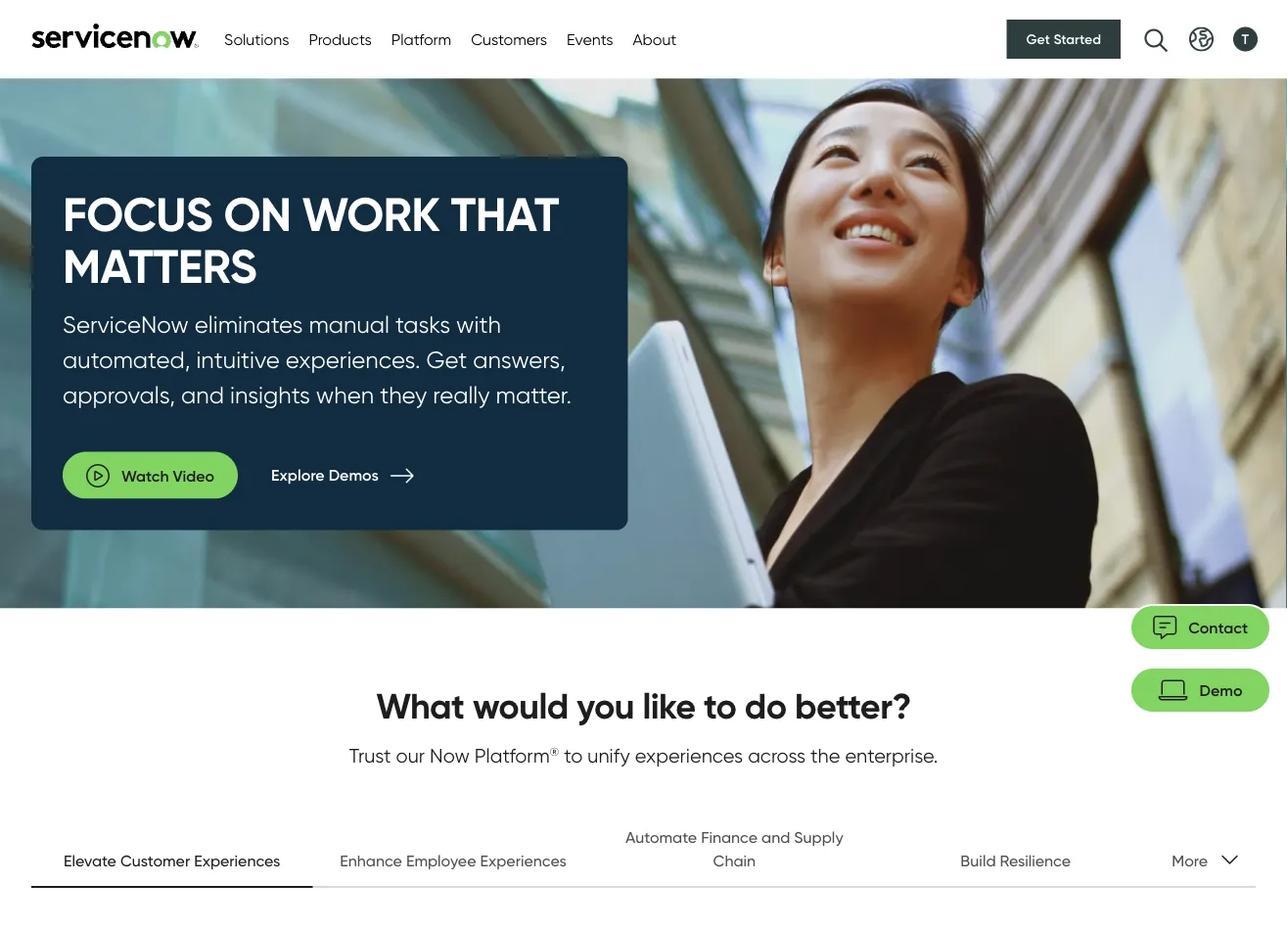 Task type: describe. For each thing, give the bounding box(es) containing it.
solutions button
[[224, 27, 289, 51]]

customers button
[[471, 27, 547, 51]]

get
[[1027, 31, 1050, 47]]

about button
[[633, 27, 677, 51]]

get started
[[1027, 31, 1101, 47]]

products button
[[309, 27, 372, 51]]

about
[[633, 29, 677, 48]]

events button
[[567, 27, 613, 51]]

more button
[[1157, 841, 1256, 888]]

started
[[1054, 31, 1101, 47]]



Task type: locate. For each thing, give the bounding box(es) containing it.
platform
[[391, 29, 451, 48]]

servicenow image
[[29, 23, 201, 48]]

more
[[1172, 851, 1208, 870]]

size medium image
[[1220, 849, 1240, 872]]

solutions
[[224, 29, 289, 48]]

get started link
[[1007, 20, 1121, 59]]

platform button
[[391, 27, 451, 51]]

events
[[567, 29, 613, 48]]

customers
[[471, 29, 547, 48]]

products
[[309, 29, 372, 48]]



Task type: vqa. For each thing, say whether or not it's contained in the screenshot.
and inside the starting today, connect with a global community via forums, blogs, live events, and more.
no



